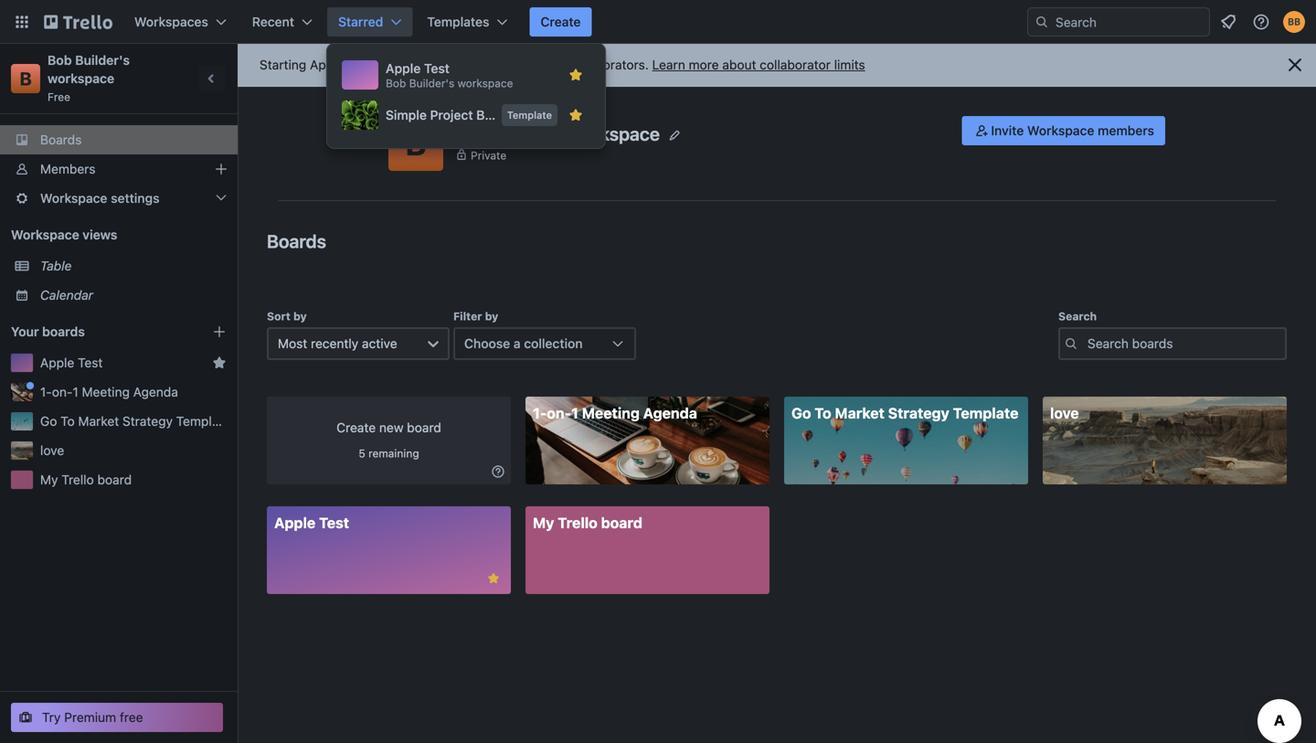 Task type: locate. For each thing, give the bounding box(es) containing it.
invite
[[991, 123, 1024, 138]]

trello
[[62, 472, 94, 487], [558, 514, 598, 532]]

0 vertical spatial b
[[20, 68, 32, 89]]

workspace inside "button"
[[1028, 123, 1095, 138]]

1 vertical spatial apple test link
[[267, 507, 511, 594]]

b link
[[11, 64, 40, 93]]

choose a collection
[[464, 336, 583, 351]]

1 vertical spatial create
[[337, 420, 376, 435]]

1 horizontal spatial my trello board
[[533, 514, 643, 532]]

b button
[[389, 116, 443, 171]]

builder's for bob builder's workspace free
[[75, 53, 130, 68]]

create inside create button
[[541, 14, 581, 29]]

search image
[[1035, 15, 1050, 29]]

0 horizontal spatial market
[[78, 414, 119, 429]]

workspace right invite
[[1028, 123, 1095, 138]]

starred icon image up bob builder's workspace
[[569, 108, 583, 123]]

apple
[[386, 61, 421, 76], [40, 355, 74, 370], [274, 514, 316, 532]]

0 vertical spatial boards
[[40, 132, 82, 147]]

0 horizontal spatial apple test
[[40, 355, 103, 370]]

bob
[[48, 53, 72, 68], [386, 77, 406, 90], [453, 123, 486, 144]]

1 horizontal spatial workspaces
[[376, 57, 448, 72]]

0 horizontal spatial to
[[61, 414, 75, 429]]

1 horizontal spatial by
[[485, 310, 499, 323]]

0 horizontal spatial strategy
[[123, 414, 173, 429]]

workspace up free
[[48, 71, 114, 86]]

2 horizontal spatial bob
[[453, 123, 486, 144]]

1 vertical spatial b
[[406, 124, 426, 162]]

starred icon image right 10
[[569, 68, 583, 82]]

sm image
[[973, 122, 991, 140], [489, 463, 507, 481]]

1 horizontal spatial builder's
[[409, 77, 455, 90]]

builder's
[[75, 53, 130, 68], [409, 77, 455, 90], [490, 123, 564, 144]]

apple test link
[[40, 354, 205, 372], [267, 507, 511, 594]]

1- down the 'your boards'
[[40, 384, 52, 400]]

1 vertical spatial workspaces
[[376, 57, 448, 72]]

1 horizontal spatial trello
[[558, 514, 598, 532]]

bob builder (bobbuilder40) image
[[1284, 11, 1306, 33]]

1 vertical spatial my
[[533, 514, 554, 532]]

1 horizontal spatial boards
[[267, 230, 326, 252]]

my trello board
[[40, 472, 132, 487], [533, 514, 643, 532]]

0 vertical spatial apple
[[386, 61, 421, 76]]

recent button
[[241, 7, 324, 37]]

create new board
[[337, 420, 441, 435]]

2 horizontal spatial board
[[601, 514, 643, 532]]

love link
[[1043, 397, 1287, 485], [40, 442, 227, 460]]

views
[[83, 227, 117, 242]]

0 horizontal spatial my trello board
[[40, 472, 132, 487]]

b inside button
[[406, 124, 426, 162]]

workspace down collaborators.
[[568, 123, 660, 144]]

back to home image
[[44, 7, 112, 37]]

workspace up table
[[11, 227, 79, 242]]

create up 5
[[337, 420, 376, 435]]

recent
[[252, 14, 294, 29]]

builder's down will
[[409, 77, 455, 90]]

0 horizontal spatial agenda
[[133, 384, 178, 400]]

0 vertical spatial test
[[424, 61, 450, 76]]

workspaces up the workspace navigation collapse icon on the top left of page
[[134, 14, 208, 29]]

on- down boards
[[52, 384, 73, 400]]

create up starting apr 8, free workspaces will be limited to 10 collaborators. learn more about collaborator limits
[[541, 14, 581, 29]]

bob inside bob builder's workspace free
[[48, 53, 72, 68]]

board
[[477, 107, 512, 123]]

builder's inside bob builder's workspace free
[[75, 53, 130, 68]]

2 vertical spatial workspace
[[11, 227, 79, 242]]

2 vertical spatial builder's
[[490, 123, 564, 144]]

1 horizontal spatial go to market strategy template
[[792, 405, 1019, 422]]

0 horizontal spatial go to market strategy template
[[40, 414, 230, 429]]

1 vertical spatial workspace
[[40, 191, 107, 206]]

bob up free
[[48, 53, 72, 68]]

1 vertical spatial 1-
[[533, 405, 547, 422]]

0 vertical spatial starred icon image
[[569, 68, 583, 82]]

0 horizontal spatial on-
[[52, 384, 73, 400]]

meeting down your boards with 5 items element
[[82, 384, 130, 400]]

builder's down back to home image
[[75, 53, 130, 68]]

1-
[[40, 384, 52, 400], [533, 405, 547, 422]]

1 horizontal spatial template
[[507, 109, 552, 121]]

2 vertical spatial apple
[[274, 514, 316, 532]]

go to market strategy template
[[792, 405, 1019, 422], [40, 414, 230, 429]]

1 horizontal spatial apple test link
[[267, 507, 511, 594]]

templates
[[427, 14, 490, 29]]

my
[[40, 472, 58, 487], [533, 514, 554, 532]]

starting apr 8, free workspaces will be limited to 10 collaborators. learn more about collaborator limits
[[260, 57, 866, 72]]

1 vertical spatial 1
[[572, 405, 579, 422]]

invite workspace members
[[991, 123, 1155, 138]]

0 horizontal spatial template
[[176, 414, 230, 429]]

0 vertical spatial apple test link
[[40, 354, 205, 372]]

workspace down the 'members'
[[40, 191, 107, 206]]

1 horizontal spatial sm image
[[973, 122, 991, 140]]

1 by from the left
[[293, 310, 307, 323]]

2 vertical spatial test
[[319, 514, 349, 532]]

board
[[407, 420, 441, 435], [97, 472, 132, 487], [601, 514, 643, 532]]

0 horizontal spatial create
[[337, 420, 376, 435]]

0 vertical spatial sm image
[[973, 122, 991, 140]]

starting
[[260, 57, 307, 72]]

1 vertical spatial trello
[[558, 514, 598, 532]]

filter by
[[453, 310, 499, 323]]

1 horizontal spatial my
[[533, 514, 554, 532]]

0 vertical spatial workspaces
[[134, 14, 208, 29]]

builder's down the board
[[490, 123, 564, 144]]

starred button
[[327, 7, 413, 37]]

workspace inside dropdown button
[[40, 191, 107, 206]]

1 horizontal spatial market
[[835, 405, 885, 422]]

table
[[40, 258, 72, 273]]

choose a collection button
[[453, 327, 636, 360]]

1 vertical spatial agenda
[[643, 405, 698, 422]]

0 vertical spatial bob
[[48, 53, 72, 68]]

by right filter
[[485, 310, 499, 323]]

Search text field
[[1059, 327, 1287, 360]]

limits
[[834, 57, 866, 72]]

5 remaining
[[359, 447, 419, 460]]

meeting down collection
[[582, 405, 640, 422]]

1 horizontal spatial go
[[792, 405, 811, 422]]

1- down "choose a collection" 'button'
[[533, 405, 547, 422]]

0 horizontal spatial my
[[40, 472, 58, 487]]

workspace for bob builder's workspace free
[[48, 71, 114, 86]]

b left bob builder's workspace free
[[20, 68, 32, 89]]

1 horizontal spatial free
[[349, 57, 372, 72]]

apple test bob builder's workspace
[[386, 61, 513, 90]]

workspace settings button
[[0, 184, 238, 213]]

strategy
[[888, 405, 950, 422], [123, 414, 173, 429]]

workspaces left will
[[376, 57, 448, 72]]

1
[[73, 384, 78, 400], [572, 405, 579, 422]]

simple
[[386, 107, 427, 123]]

workspaces button
[[123, 7, 238, 37]]

meeting
[[82, 384, 130, 400], [582, 405, 640, 422]]

workspace inside bob builder's workspace free
[[48, 71, 114, 86]]

1 horizontal spatial workspace
[[458, 77, 513, 90]]

new
[[379, 420, 404, 435]]

by
[[293, 310, 307, 323], [485, 310, 499, 323]]

0 horizontal spatial love link
[[40, 442, 227, 460]]

primary element
[[0, 0, 1317, 44]]

0 horizontal spatial 1-on-1 meeting agenda
[[40, 384, 178, 400]]

free
[[48, 91, 70, 103]]

bob up "simple" at the top left
[[386, 77, 406, 90]]

test
[[424, 61, 450, 76], [78, 355, 103, 370], [319, 514, 349, 532]]

boards up sort by
[[267, 230, 326, 252]]

1 vertical spatial test
[[78, 355, 103, 370]]

0 vertical spatial create
[[541, 14, 581, 29]]

free
[[349, 57, 372, 72], [120, 710, 143, 725]]

workspace
[[48, 71, 114, 86], [458, 77, 513, 90], [568, 123, 660, 144]]

2 vertical spatial bob
[[453, 123, 486, 144]]

0 horizontal spatial 1
[[73, 384, 78, 400]]

go
[[792, 405, 811, 422], [40, 414, 57, 429]]

0 horizontal spatial my trello board link
[[40, 471, 227, 489]]

bob builder's workspace link
[[48, 53, 133, 86]]

will
[[452, 57, 471, 72]]

workspaces
[[134, 14, 208, 29], [376, 57, 448, 72]]

bob for bob builder's workspace free
[[48, 53, 72, 68]]

1 down collection
[[572, 405, 579, 422]]

collaborator
[[760, 57, 831, 72]]

0 vertical spatial my trello board link
[[40, 471, 227, 489]]

b for "b" link
[[20, 68, 32, 89]]

love
[[1051, 405, 1079, 422], [40, 443, 64, 458]]

table link
[[40, 257, 227, 275]]

0 horizontal spatial workspace
[[48, 71, 114, 86]]

1 horizontal spatial bob
[[386, 77, 406, 90]]

to
[[815, 405, 832, 422], [61, 414, 75, 429]]

0 vertical spatial meeting
[[82, 384, 130, 400]]

1 horizontal spatial create
[[541, 14, 581, 29]]

0 horizontal spatial workspaces
[[134, 14, 208, 29]]

starred icon image
[[569, 68, 583, 82], [569, 108, 583, 123], [212, 356, 227, 370]]

1 vertical spatial my trello board link
[[526, 507, 770, 594]]

add board image
[[212, 325, 227, 339]]

b inside "b" link
[[20, 68, 32, 89]]

1-on-1 meeting agenda link
[[40, 383, 227, 401], [526, 397, 770, 485]]

on- down collection
[[547, 405, 572, 422]]

boards up the 'members'
[[40, 132, 82, 147]]

0 vertical spatial free
[[349, 57, 372, 72]]

on-
[[52, 384, 73, 400], [547, 405, 572, 422]]

workspace for settings
[[40, 191, 107, 206]]

2 horizontal spatial workspace
[[568, 123, 660, 144]]

1 horizontal spatial apple test
[[274, 514, 349, 532]]

market
[[835, 405, 885, 422], [78, 414, 119, 429]]

1-on-1 meeting agenda
[[40, 384, 178, 400], [533, 405, 698, 422]]

collaborators.
[[568, 57, 649, 72]]

bob down simple project board template
[[453, 123, 486, 144]]

1 vertical spatial bob
[[386, 77, 406, 90]]

b down "simple" at the top left
[[406, 124, 426, 162]]

apple test
[[40, 355, 103, 370], [274, 514, 349, 532]]

sm image inside invite workspace members "button"
[[973, 122, 991, 140]]

by right the sort
[[293, 310, 307, 323]]

0 notifications image
[[1218, 11, 1240, 33]]

b
[[20, 68, 32, 89], [406, 124, 426, 162]]

members
[[1098, 123, 1155, 138]]

click to unstar this board. it will be removed from your starred list. image
[[485, 571, 502, 587]]

template
[[507, 109, 552, 121], [953, 405, 1019, 422], [176, 414, 230, 429]]

2 horizontal spatial test
[[424, 61, 450, 76]]

0 vertical spatial builder's
[[75, 53, 130, 68]]

0 horizontal spatial free
[[120, 710, 143, 725]]

1 horizontal spatial 1-
[[533, 405, 547, 422]]

a
[[514, 336, 521, 351]]

free right 8,
[[349, 57, 372, 72]]

workspaces inside popup button
[[134, 14, 208, 29]]

my trello board link
[[40, 471, 227, 489], [526, 507, 770, 594]]

0 horizontal spatial by
[[293, 310, 307, 323]]

Search field
[[1050, 8, 1210, 36]]

learn more about collaborator limits link
[[652, 57, 866, 72]]

1 down boards
[[73, 384, 78, 400]]

2 by from the left
[[485, 310, 499, 323]]

about
[[723, 57, 757, 72]]

workspace
[[1028, 123, 1095, 138], [40, 191, 107, 206], [11, 227, 79, 242]]

0 vertical spatial 1-on-1 meeting agenda
[[40, 384, 178, 400]]

0 vertical spatial trello
[[62, 472, 94, 487]]

by for sort by
[[293, 310, 307, 323]]

invite workspace members button
[[962, 116, 1166, 145]]

workspace down be
[[458, 77, 513, 90]]

free right premium
[[120, 710, 143, 725]]

remaining
[[369, 447, 419, 460]]

0 horizontal spatial bob
[[48, 53, 72, 68]]

0 vertical spatial 1
[[73, 384, 78, 400]]

starred icon image down add board image
[[212, 356, 227, 370]]



Task type: describe. For each thing, give the bounding box(es) containing it.
workspace for bob builder's workspace
[[568, 123, 660, 144]]

open information menu image
[[1253, 13, 1271, 31]]

limited
[[492, 57, 532, 72]]

0 horizontal spatial trello
[[62, 472, 94, 487]]

members link
[[0, 155, 238, 184]]

simple project board template
[[386, 107, 552, 123]]

bob builder's workspace free
[[48, 53, 133, 103]]

1 horizontal spatial board
[[407, 420, 441, 435]]

members
[[40, 161, 96, 176]]

search
[[1059, 310, 1097, 323]]

test inside apple test bob builder's workspace
[[424, 61, 450, 76]]

collection
[[524, 336, 583, 351]]

builder's for bob builder's workspace
[[490, 123, 564, 144]]

workspace inside apple test bob builder's workspace
[[458, 77, 513, 90]]

be
[[474, 57, 489, 72]]

learn
[[652, 57, 686, 72]]

0 horizontal spatial apple
[[40, 355, 74, 370]]

free inside button
[[120, 710, 143, 725]]

create for create
[[541, 14, 581, 29]]

0 horizontal spatial sm image
[[489, 463, 507, 481]]

apple inside apple test bob builder's workspace
[[386, 61, 421, 76]]

1 vertical spatial my trello board
[[533, 514, 643, 532]]

workspace views
[[11, 227, 117, 242]]

templates button
[[416, 7, 519, 37]]

recently
[[311, 336, 359, 351]]

bob builder's workspace
[[453, 123, 660, 144]]

starred
[[338, 14, 383, 29]]

0 horizontal spatial love
[[40, 443, 64, 458]]

bob inside apple test bob builder's workspace
[[386, 77, 406, 90]]

workspace settings
[[40, 191, 160, 206]]

sort by
[[267, 310, 307, 323]]

1 vertical spatial starred icon image
[[569, 108, 583, 123]]

0 horizontal spatial board
[[97, 472, 132, 487]]

create for create new board
[[337, 420, 376, 435]]

1 horizontal spatial meeting
[[582, 405, 640, 422]]

boards link
[[0, 125, 238, 155]]

more
[[689, 57, 719, 72]]

2 vertical spatial board
[[601, 514, 643, 532]]

sort
[[267, 310, 291, 323]]

0 vertical spatial on-
[[52, 384, 73, 400]]

premium
[[64, 710, 116, 725]]

1 horizontal spatial love
[[1051, 405, 1079, 422]]

try premium free button
[[11, 703, 223, 732]]

try premium free
[[42, 710, 143, 725]]

0 horizontal spatial go to market strategy template link
[[40, 412, 230, 431]]

0 horizontal spatial apple test link
[[40, 354, 205, 372]]

2 horizontal spatial template
[[953, 405, 1019, 422]]

1 horizontal spatial 1-on-1 meeting agenda link
[[526, 397, 770, 485]]

0 vertical spatial my
[[40, 472, 58, 487]]

choose
[[464, 336, 510, 351]]

10
[[551, 57, 564, 72]]

0 vertical spatial my trello board
[[40, 472, 132, 487]]

0 vertical spatial 1-
[[40, 384, 52, 400]]

to
[[535, 57, 547, 72]]

b for the b button at the left top
[[406, 124, 426, 162]]

workspace navigation collapse icon image
[[199, 66, 225, 91]]

workspace for views
[[11, 227, 79, 242]]

most recently active
[[278, 336, 397, 351]]

1 vertical spatial apple test
[[274, 514, 349, 532]]

1 horizontal spatial strategy
[[888, 405, 950, 422]]

1 vertical spatial boards
[[267, 230, 326, 252]]

create button
[[530, 7, 592, 37]]

1 horizontal spatial go to market strategy template link
[[784, 397, 1029, 485]]

1 horizontal spatial love link
[[1043, 397, 1287, 485]]

active
[[362, 336, 397, 351]]

project
[[430, 107, 473, 123]]

your boards
[[11, 324, 85, 339]]

bob for bob builder's workspace
[[453, 123, 486, 144]]

try
[[42, 710, 61, 725]]

8,
[[334, 57, 346, 72]]

5
[[359, 447, 365, 460]]

by for filter by
[[485, 310, 499, 323]]

settings
[[111, 191, 160, 206]]

1 horizontal spatial 1
[[572, 405, 579, 422]]

most
[[278, 336, 307, 351]]

your
[[11, 324, 39, 339]]

your boards with 5 items element
[[11, 321, 185, 343]]

1 vertical spatial on-
[[547, 405, 572, 422]]

filter
[[453, 310, 482, 323]]

1 horizontal spatial to
[[815, 405, 832, 422]]

0 vertical spatial apple test
[[40, 355, 103, 370]]

0 horizontal spatial go
[[40, 414, 57, 429]]

calendar
[[40, 288, 93, 303]]

1 horizontal spatial apple
[[274, 514, 316, 532]]

calendar link
[[40, 286, 227, 304]]

apr
[[310, 57, 331, 72]]

private
[[471, 149, 507, 162]]

template inside simple project board template
[[507, 109, 552, 121]]

go to market strategy template inside go to market strategy template link
[[792, 405, 1019, 422]]

2 vertical spatial starred icon image
[[212, 356, 227, 370]]

boards
[[42, 324, 85, 339]]

1 horizontal spatial agenda
[[643, 405, 698, 422]]

0 horizontal spatial 1-on-1 meeting agenda link
[[40, 383, 227, 401]]

0 horizontal spatial test
[[78, 355, 103, 370]]

1 horizontal spatial 1-on-1 meeting agenda
[[533, 405, 698, 422]]

builder's inside apple test bob builder's workspace
[[409, 77, 455, 90]]

0 horizontal spatial boards
[[40, 132, 82, 147]]

1 horizontal spatial my trello board link
[[526, 507, 770, 594]]



Task type: vqa. For each thing, say whether or not it's contained in the screenshot.
B
yes



